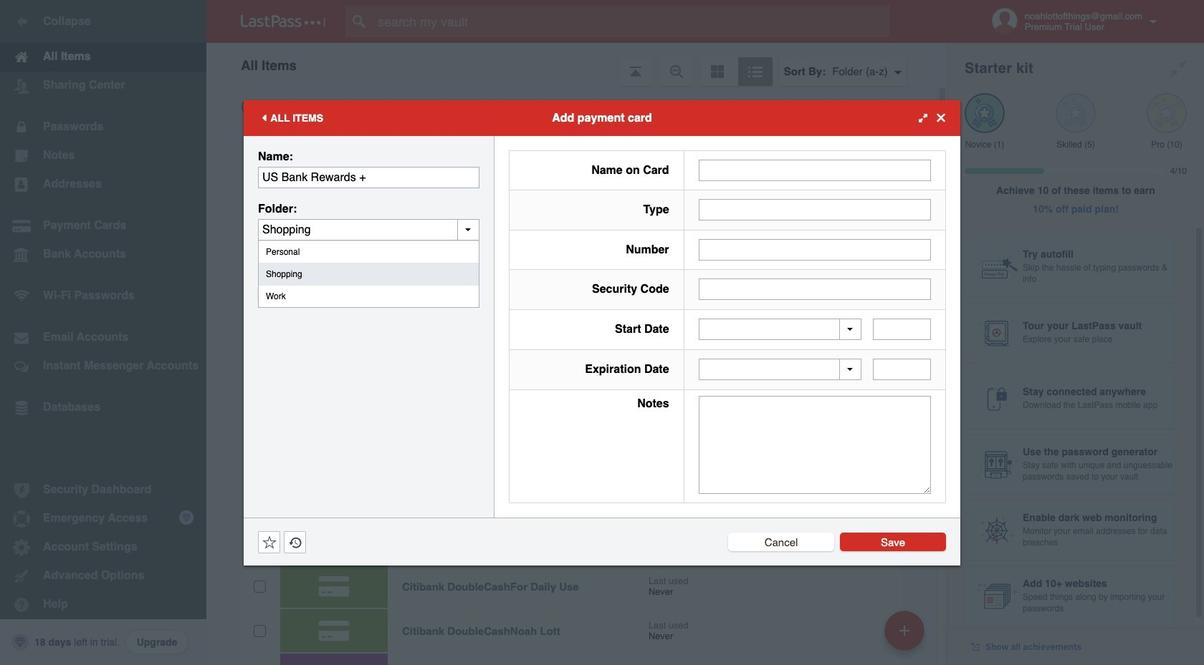 Task type: locate. For each thing, give the bounding box(es) containing it.
new item image
[[900, 626, 910, 636]]

None text field
[[699, 160, 931, 181], [258, 167, 480, 188], [699, 199, 931, 221], [699, 239, 931, 261], [873, 319, 931, 341], [699, 160, 931, 181], [258, 167, 480, 188], [699, 199, 931, 221], [699, 239, 931, 261], [873, 319, 931, 341]]

lastpass image
[[241, 15, 325, 28]]

None text field
[[258, 219, 480, 240], [699, 279, 931, 301], [873, 359, 931, 381], [699, 396, 931, 494], [258, 219, 480, 240], [699, 279, 931, 301], [873, 359, 931, 381], [699, 396, 931, 494]]

dialog
[[244, 100, 960, 566]]

new item navigation
[[880, 607, 933, 666]]



Task type: vqa. For each thing, say whether or not it's contained in the screenshot.
'Main navigation' navigation
yes



Task type: describe. For each thing, give the bounding box(es) containing it.
search my vault text field
[[345, 6, 918, 37]]

vault options navigation
[[206, 43, 948, 86]]

main navigation navigation
[[0, 0, 206, 666]]

Search search field
[[345, 6, 918, 37]]



